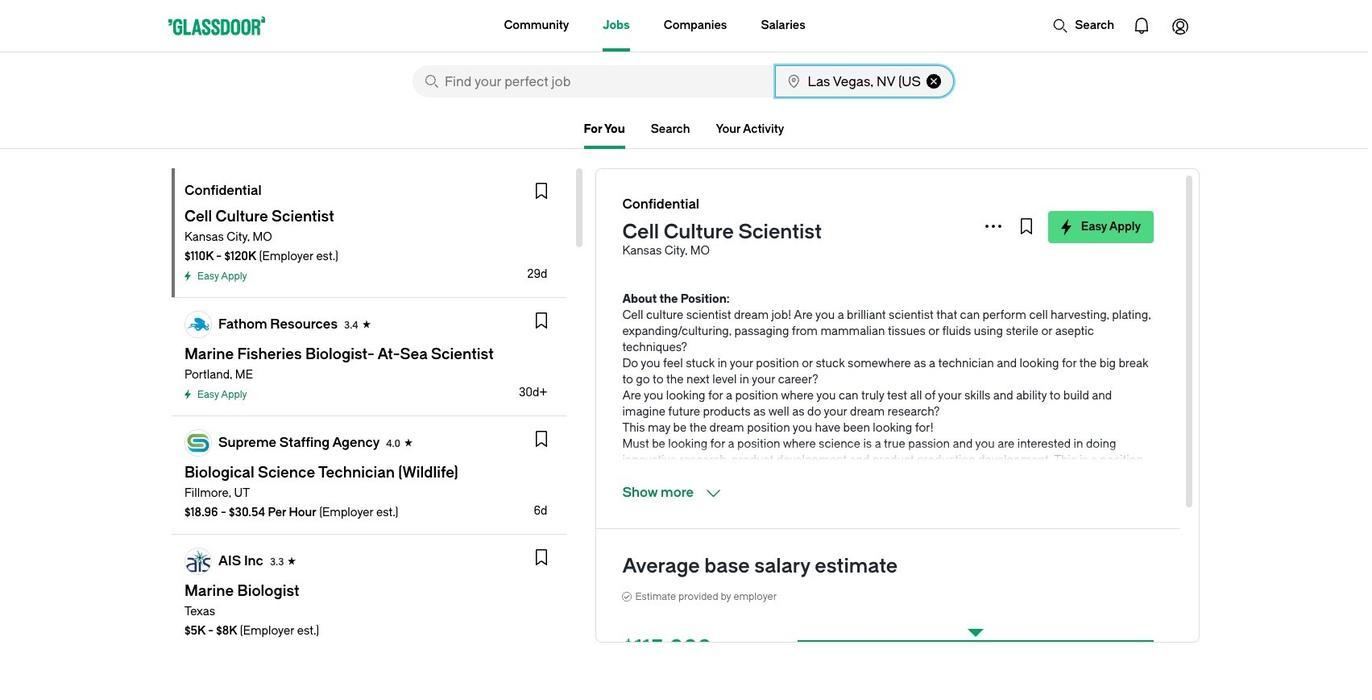 Task type: vqa. For each thing, say whether or not it's contained in the screenshot.
Search keyword field
yes



Task type: locate. For each thing, give the bounding box(es) containing it.
lottie animation container image
[[440, 0, 505, 50], [440, 0, 505, 50], [1123, 6, 1161, 45], [1161, 6, 1200, 45]]

jobs list element
[[172, 168, 567, 675]]

None field
[[413, 65, 773, 98], [775, 65, 954, 98], [775, 65, 954, 98]]

Search location field
[[775, 65, 954, 98]]

lottie animation container image
[[1123, 6, 1161, 45], [1161, 6, 1200, 45], [1053, 18, 1069, 34], [1053, 18, 1069, 34]]

none field the search keyword
[[413, 65, 773, 98]]

fathom resources logo image
[[185, 312, 211, 338]]

clear input image
[[927, 74, 941, 89]]



Task type: describe. For each thing, give the bounding box(es) containing it.
Search keyword field
[[413, 65, 773, 98]]

ais inc logo image
[[185, 549, 211, 575]]

supreme staffing agency logo image
[[185, 430, 211, 456]]



